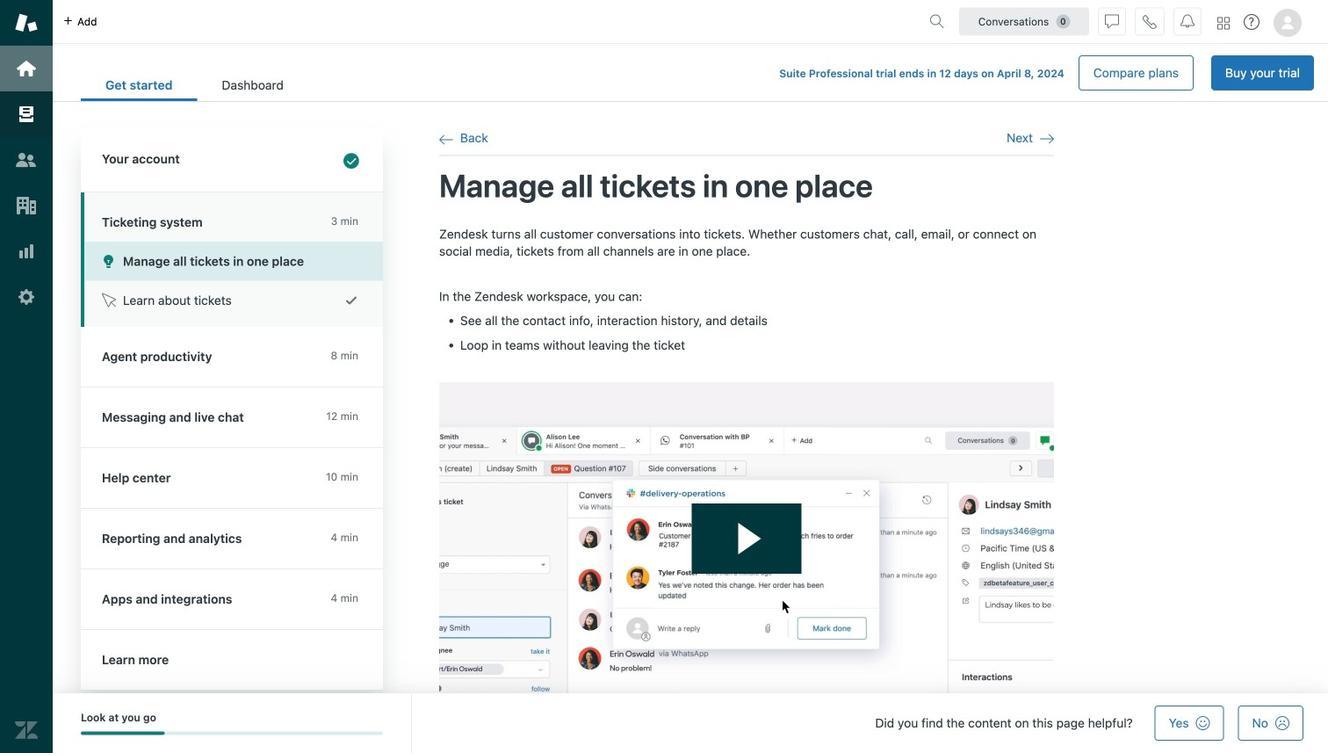 Task type: locate. For each thing, give the bounding box(es) containing it.
video element
[[439, 382, 1055, 725]]

region
[[439, 225, 1055, 725]]

views image
[[15, 103, 38, 126]]

tab
[[197, 69, 308, 101]]

heading
[[81, 129, 383, 192]]

organizations image
[[15, 194, 38, 217]]

April 8, 2024 text field
[[998, 67, 1065, 80]]

reporting image
[[15, 240, 38, 263]]

progress-bar progress bar
[[81, 732, 383, 735]]

video thumbnail image
[[439, 382, 1055, 725]]

tab list
[[81, 69, 308, 101]]

main element
[[0, 0, 53, 753]]

zendesk support image
[[15, 11, 38, 34]]

footer
[[53, 693, 1329, 753]]

zendesk image
[[15, 719, 38, 742]]



Task type: vqa. For each thing, say whether or not it's contained in the screenshot.
ADD LINK (CMD K) icon
no



Task type: describe. For each thing, give the bounding box(es) containing it.
button displays agent's chat status as invisible. image
[[1106, 15, 1120, 29]]

progress bar image
[[81, 732, 165, 735]]

get help image
[[1245, 14, 1260, 30]]

notifications image
[[1181, 15, 1195, 29]]

customers image
[[15, 149, 38, 171]]

zendesk products image
[[1218, 17, 1231, 29]]

get started image
[[15, 57, 38, 80]]

admin image
[[15, 286, 38, 309]]

content-title region
[[439, 173, 1055, 197]]



